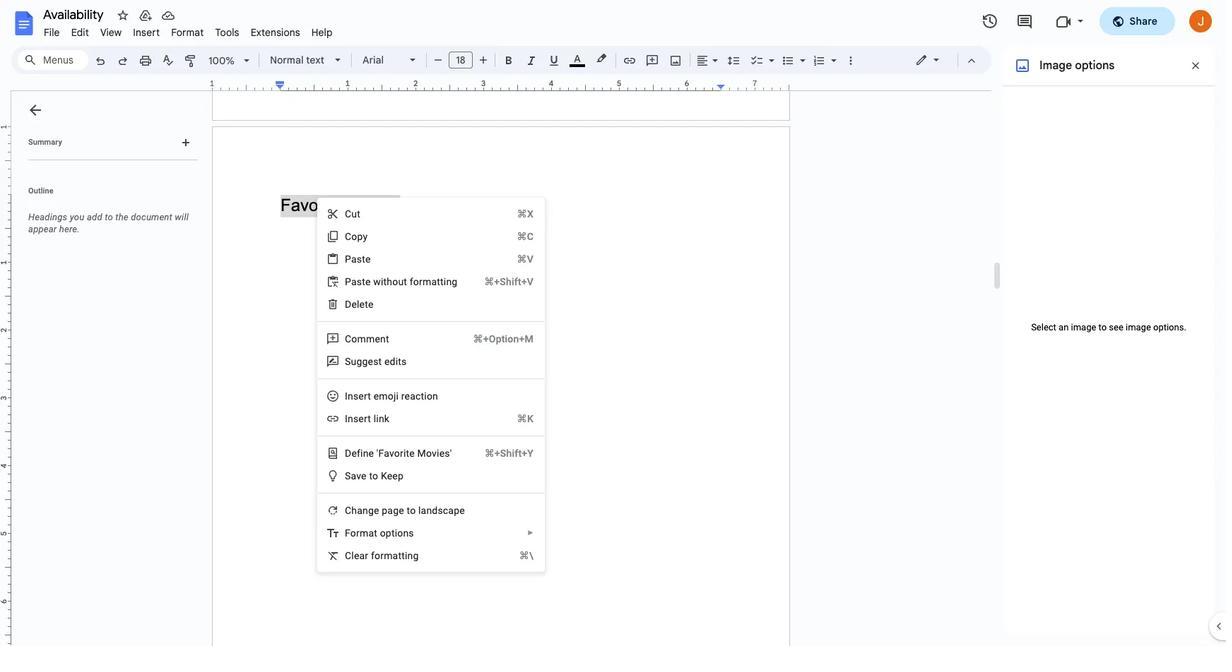 Task type: locate. For each thing, give the bounding box(es) containing it.
to
[[105, 212, 113, 223], [1099, 322, 1107, 333], [369, 471, 378, 482], [407, 505, 416, 517]]

outline heading
[[11, 186, 204, 206]]

options inside menu
[[380, 528, 414, 539]]

⌘+option+m
[[473, 334, 534, 345]]

1 paste from the top
[[345, 254, 371, 265]]

will
[[175, 212, 189, 223]]

menu bar inside "menu bar" banner
[[38, 18, 338, 42]]

text color image
[[570, 50, 585, 67]]

change
[[345, 505, 379, 517]]

formatting down format options
[[371, 551, 419, 562]]

⌘+option+m element
[[456, 332, 534, 346]]

format
[[171, 26, 204, 39], [345, 528, 377, 539]]

insert menu item
[[127, 24, 166, 41]]

document
[[131, 212, 172, 223]]

1 vertical spatial formatting
[[371, 551, 419, 562]]

share button
[[1100, 7, 1176, 35]]

menu inside the image options application
[[297, 198, 545, 647]]

keep
[[381, 471, 404, 482]]

1 horizontal spatial image
[[1126, 322, 1151, 333]]

2 paste from the top
[[345, 276, 371, 288]]

paste
[[345, 254, 371, 265], [345, 276, 371, 288]]

menu
[[297, 198, 545, 647]]

format inside menu
[[345, 528, 377, 539]]

1 vertical spatial options
[[380, 528, 414, 539]]

cut
[[345, 209, 361, 220]]

view
[[100, 26, 122, 39]]

image
[[1040, 59, 1073, 73]]

suggest edits
[[345, 356, 407, 368]]

⌘+shift+v element
[[467, 275, 534, 289]]

to right 'save'
[[369, 471, 378, 482]]

summary
[[28, 138, 62, 147]]

headings
[[28, 212, 67, 223]]

image right see
[[1126, 322, 1151, 333]]

format options
[[345, 528, 414, 539]]

paste down copy
[[345, 254, 371, 265]]

'favorite
[[377, 448, 415, 460]]

menu bar
[[38, 18, 338, 42]]

0 horizontal spatial options
[[380, 528, 414, 539]]

menu bar banner
[[0, 0, 1227, 647]]

to right page
[[407, 505, 416, 517]]

options inside image options section
[[1075, 59, 1115, 73]]

⌘c element
[[500, 230, 534, 244]]

1 horizontal spatial options
[[1075, 59, 1115, 73]]

link
[[374, 414, 390, 425]]

image right an on the right of the page
[[1071, 322, 1097, 333]]

⌘x element
[[500, 207, 534, 221]]

insert for insert link
[[345, 414, 371, 425]]

here.
[[59, 224, 80, 235]]

image options
[[1040, 59, 1115, 73]]

formatting right without
[[410, 276, 458, 288]]

share
[[1130, 15, 1158, 28]]

extensions menu item
[[245, 24, 306, 41]]

⌘v
[[517, 254, 534, 265]]

save to keep
[[345, 471, 404, 482]]

document outline element
[[11, 91, 204, 647]]

movies'
[[417, 448, 452, 460]]

format inside menu item
[[171, 26, 204, 39]]

insert right "view" menu item
[[133, 26, 160, 39]]

line & paragraph spacing image
[[726, 50, 742, 70]]

insert left the link
[[345, 414, 371, 425]]

help menu item
[[306, 24, 338, 41]]

options right image
[[1075, 59, 1115, 73]]

formatting
[[410, 276, 458, 288], [371, 551, 419, 562]]

define 'favorite movies'
[[345, 448, 452, 460]]

to left the
[[105, 212, 113, 223]]

insert
[[133, 26, 160, 39], [345, 391, 371, 402], [345, 414, 371, 425]]

delete
[[345, 299, 374, 310]]

you
[[70, 212, 85, 223]]

options
[[1075, 59, 1115, 73], [380, 528, 414, 539]]

1 vertical spatial paste
[[345, 276, 371, 288]]

format left "tools"
[[171, 26, 204, 39]]

1 horizontal spatial format
[[345, 528, 377, 539]]

1 vertical spatial format
[[345, 528, 377, 539]]

the
[[115, 212, 129, 223]]

insert up insert link
[[345, 391, 371, 402]]

menu bar containing file
[[38, 18, 338, 42]]

⌘c
[[517, 231, 534, 242]]

format for format options
[[345, 528, 377, 539]]

options down page
[[380, 528, 414, 539]]

format for format
[[171, 26, 204, 39]]

0 horizontal spatial format
[[171, 26, 204, 39]]

0 vertical spatial paste
[[345, 254, 371, 265]]

⌘+shift+v
[[484, 276, 534, 288]]

format down change
[[345, 528, 377, 539]]

Menus field
[[18, 50, 88, 70]]

►
[[527, 529, 534, 537]]

to left see
[[1099, 322, 1107, 333]]

Rename text field
[[38, 6, 112, 23]]

font list. arial selected. option
[[363, 50, 402, 70]]

paste up delete
[[345, 276, 371, 288]]

menu containing cut
[[297, 198, 545, 647]]

0 vertical spatial options
[[1075, 59, 1115, 73]]

save
[[345, 471, 367, 482]]

0 horizontal spatial image
[[1071, 322, 1097, 333]]

⌘backslash element
[[502, 549, 534, 563]]

add
[[87, 212, 102, 223]]

1 vertical spatial insert
[[345, 391, 371, 402]]

0 vertical spatial format
[[171, 26, 204, 39]]

options for image options
[[1075, 59, 1115, 73]]

see
[[1109, 322, 1124, 333]]

insert for insert
[[133, 26, 160, 39]]

2 vertical spatial insert
[[345, 414, 371, 425]]

headings you add to the document will appear here.
[[28, 212, 189, 235]]

arial
[[363, 54, 384, 66]]

format menu item
[[166, 24, 210, 41]]

1
[[210, 78, 214, 88]]

image
[[1071, 322, 1097, 333], [1126, 322, 1151, 333]]

view menu item
[[95, 24, 127, 41]]

insert inside 'menu item'
[[133, 26, 160, 39]]

to inside headings you add to the document will appear here.
[[105, 212, 113, 223]]

change page to landscape
[[345, 505, 465, 517]]

help
[[312, 26, 333, 39]]

0 vertical spatial insert
[[133, 26, 160, 39]]



Task type: vqa. For each thing, say whether or not it's contained in the screenshot.


Task type: describe. For each thing, give the bounding box(es) containing it.
suggest
[[345, 356, 382, 368]]

Star checkbox
[[113, 6, 133, 25]]

main toolbar
[[88, 0, 862, 177]]

options for format options
[[380, 528, 414, 539]]

insert image image
[[668, 50, 684, 70]]

select an image to see image options.
[[1032, 322, 1187, 333]]

page
[[382, 505, 404, 517]]

⌘+shift+y element
[[468, 447, 534, 461]]

⌘+shift+y
[[485, 448, 534, 460]]

appear
[[28, 224, 57, 235]]

reaction
[[401, 391, 438, 402]]

landscape
[[418, 505, 465, 517]]

select
[[1032, 322, 1057, 333]]

Zoom text field
[[205, 51, 239, 71]]

insert link
[[345, 414, 390, 425]]

mode and view toolbar
[[905, 46, 983, 74]]

normal text
[[270, 54, 324, 66]]

highlight color image
[[594, 50, 609, 67]]

edit menu item
[[65, 24, 95, 41]]

⌘\
[[519, 551, 534, 562]]

⌘k
[[517, 414, 534, 425]]

edit
[[71, 26, 89, 39]]

Zoom field
[[203, 50, 256, 71]]

summary heading
[[28, 137, 62, 148]]

edits
[[385, 356, 407, 368]]

0 vertical spatial formatting
[[410, 276, 458, 288]]

insert emoji reaction
[[345, 391, 438, 402]]

outline
[[28, 187, 54, 196]]

normal
[[270, 54, 304, 66]]

⌘k element
[[500, 412, 534, 426]]

right margin image
[[718, 80, 789, 90]]

emoji
[[374, 391, 399, 402]]

insert for insert emoji reaction
[[345, 391, 371, 402]]

extensions
[[251, 26, 300, 39]]

2 image from the left
[[1126, 322, 1151, 333]]

file
[[44, 26, 60, 39]]

image options section
[[1003, 46, 1215, 636]]

top margin image
[[0, 127, 11, 199]]

to inside image options section
[[1099, 322, 1107, 333]]

clear formatting
[[345, 551, 419, 562]]

Font size text field
[[450, 52, 472, 69]]

an
[[1059, 322, 1069, 333]]

copy
[[345, 231, 368, 242]]

define
[[345, 448, 374, 460]]

Font size field
[[449, 52, 479, 69]]

select an image to see image options. element
[[1024, 322, 1194, 333]]

tools
[[215, 26, 239, 39]]

text
[[306, 54, 324, 66]]

⌘x
[[517, 209, 534, 220]]

paste without formatting
[[345, 276, 458, 288]]

⌘v element
[[500, 252, 534, 267]]

clear
[[345, 551, 369, 562]]

tools menu item
[[210, 24, 245, 41]]

image options application
[[0, 0, 1227, 647]]

comment
[[345, 334, 389, 345]]

styles list. normal text selected. option
[[270, 50, 327, 70]]

file menu item
[[38, 24, 65, 41]]

left margin image
[[213, 80, 284, 90]]

options.
[[1154, 322, 1187, 333]]

paste for paste without formatting
[[345, 276, 371, 288]]

without
[[373, 276, 407, 288]]

paste for paste
[[345, 254, 371, 265]]

1 image from the left
[[1071, 322, 1097, 333]]



